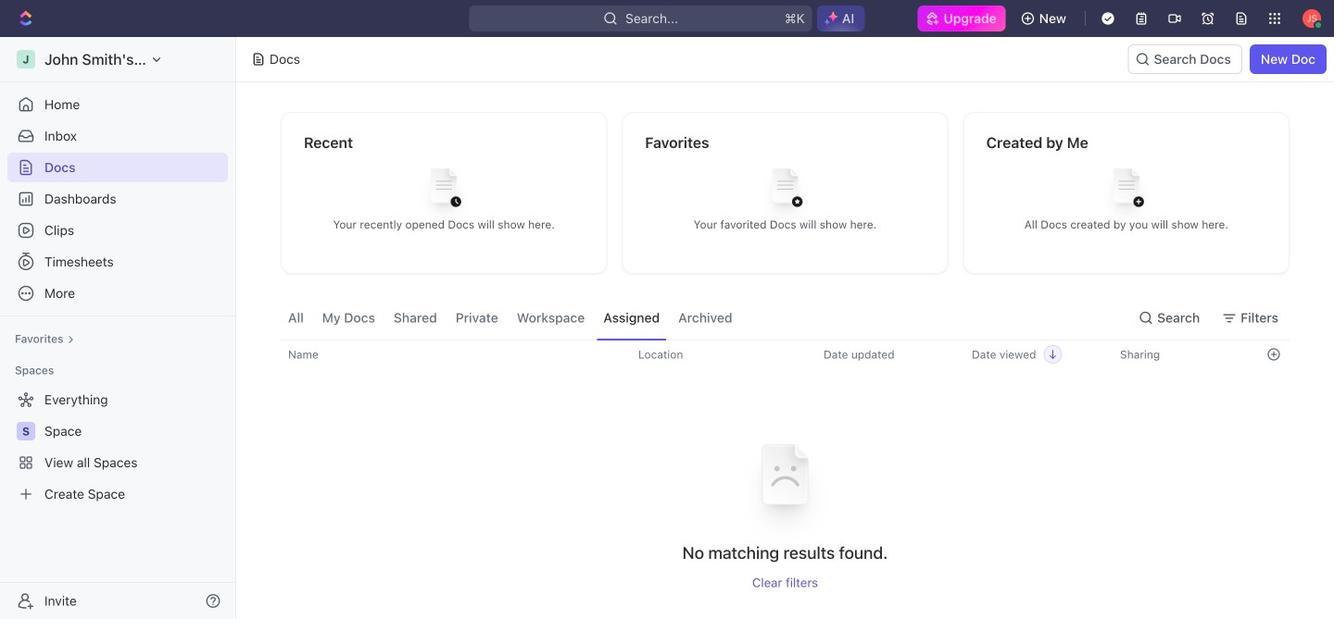 Task type: locate. For each thing, give the bounding box(es) containing it.
column header
[[264, 348, 277, 361]]

row
[[264, 340, 1290, 370], [281, 420, 1290, 591]]

0 vertical spatial row
[[264, 340, 1290, 370]]

table
[[264, 340, 1290, 591]]

space, , element
[[17, 423, 35, 441]]

sidebar navigation
[[0, 37, 240, 620]]

tree
[[7, 385, 228, 510]]

tab list
[[281, 297, 740, 340]]

john smith's workspace, , element
[[17, 50, 35, 69]]



Task type: vqa. For each thing, say whether or not it's contained in the screenshot.
Sidebar navigation
yes



Task type: describe. For each thing, give the bounding box(es) containing it.
no data image
[[730, 420, 841, 543]]

no recent docs image
[[407, 154, 481, 228]]

no favorited docs image
[[748, 154, 822, 228]]

tree inside sidebar navigation
[[7, 385, 228, 510]]

no created by me docs image
[[1090, 154, 1164, 228]]

1 vertical spatial row
[[281, 420, 1290, 591]]



